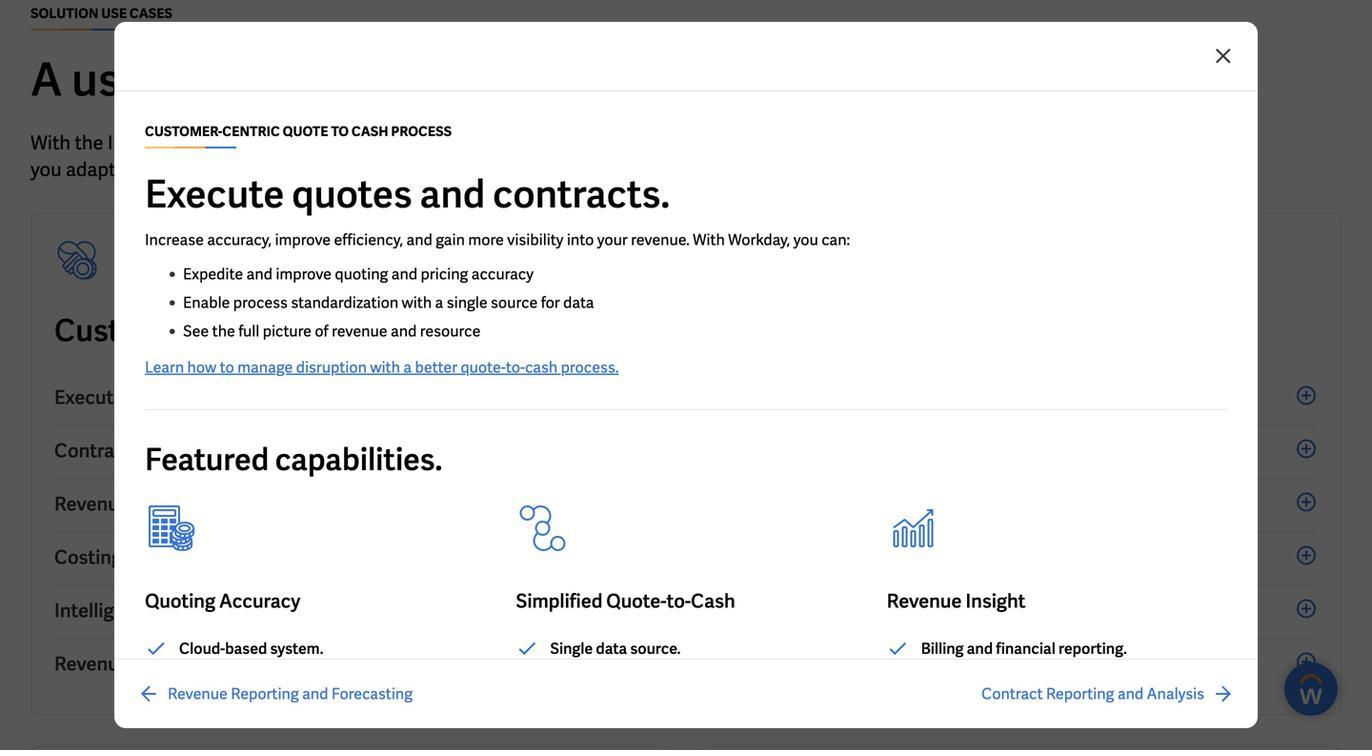 Task type: vqa. For each thing, say whether or not it's contained in the screenshot.
topmost in
no



Task type: locate. For each thing, give the bounding box(es) containing it.
innovate,
[[124, 157, 202, 182]]

0 horizontal spatial management
[[133, 492, 249, 517]]

0 horizontal spatial contract reporting and analysis button
[[54, 426, 647, 480]]

0 horizontal spatial with
[[370, 358, 400, 378]]

a left single
[[435, 293, 443, 313]]

0 vertical spatial for
[[155, 50, 214, 110]]

source.
[[630, 639, 681, 659]]

2 vertical spatial your
[[597, 230, 628, 250]]

0 horizontal spatial to
[[220, 358, 234, 378]]

0 vertical spatial billing
[[162, 546, 216, 570]]

contract up revenue management
[[54, 439, 132, 464]]

2 vertical spatial for
[[541, 293, 560, 313]]

you inside execute quotes and contracts. 'dialog'
[[794, 230, 818, 250]]

data down into
[[563, 293, 594, 313]]

improve right the accuracy,
[[275, 230, 331, 250]]

organization.
[[607, 50, 878, 110]]

intelligent cash application and collections
[[54, 599, 434, 624]]

quote- up source.
[[606, 589, 667, 614]]

contract reporting and analysis down execute quotes and contracts
[[54, 439, 335, 464]]

1 horizontal spatial cash
[[446, 311, 517, 351]]

0 vertical spatial with
[[30, 131, 71, 155]]

customer-
[[54, 311, 201, 351]]

and up system.
[[298, 599, 331, 624]]

1 horizontal spatial quoting
[[1059, 385, 1130, 410]]

1 vertical spatial with
[[693, 230, 725, 250]]

1 horizontal spatial management
[[1003, 492, 1118, 517]]

1 horizontal spatial you
[[421, 131, 452, 155]]

contract reporting and analysis button down 'reporting.'
[[982, 683, 1235, 706]]

customer-centric quote-to-cash process
[[54, 311, 633, 351]]

analysis for contract reporting and analysis button in the execute quotes and contracts. 'dialog'
[[1147, 685, 1205, 705]]

transformation.
[[593, 157, 726, 182]]

0 horizontal spatial of
[[315, 322, 329, 342]]

and right pricing
[[1023, 385, 1055, 410]]

and down how
[[195, 385, 228, 410]]

forecasting down paper
[[331, 685, 413, 705]]

improve up standardization
[[276, 264, 332, 284]]

to left help
[[832, 131, 850, 155]]

you left can:
[[794, 230, 818, 250]]

2 horizontal spatial cash
[[691, 589, 735, 614]]

real-
[[725, 546, 768, 570]]

0 vertical spatial data
[[563, 293, 594, 313]]

management
[[133, 492, 249, 517], [1003, 492, 1118, 517]]

for up scale—all
[[287, 131, 311, 155]]

revenue reporting and forecasting button down spreadsheets
[[137, 683, 413, 706]]

enable
[[183, 293, 230, 313]]

0 horizontal spatial with
[[30, 131, 71, 155]]

0 vertical spatial your
[[506, 50, 598, 110]]

0 vertical spatial quote-
[[310, 311, 407, 351]]

1 horizontal spatial contract reporting and analysis button
[[982, 683, 1235, 706]]

billing up quoting accuracy
[[162, 546, 216, 570]]

revenue inside the revenue management button
[[54, 492, 129, 517]]

1 vertical spatial contract reporting and analysis button
[[982, 683, 1235, 706]]

customer-centric quote to cash process
[[145, 123, 452, 140]]

the
[[75, 131, 103, 155], [212, 322, 235, 342]]

management down 'featured'
[[133, 492, 249, 517]]

the up adapt,
[[75, 131, 103, 155]]

contract reporting and analysis button
[[54, 426, 647, 480], [982, 683, 1235, 706]]

efficiency,
[[334, 230, 403, 250]]

of right picture
[[315, 322, 329, 342]]

1 vertical spatial the
[[212, 322, 235, 342]]

contract reporting and analysis button inside execute quotes and contracts. 'dialog'
[[982, 683, 1235, 706]]

0 vertical spatial improve
[[275, 230, 331, 250]]

execute quotes and contracts
[[54, 385, 319, 410]]

for right the 'source'
[[541, 293, 560, 313]]

and left paper
[[334, 662, 360, 682]]

1 horizontal spatial billing
[[921, 639, 964, 659]]

your inside execute quotes and contracts. 'dialog'
[[597, 230, 628, 250]]

intelligent
[[54, 599, 143, 624]]

0 horizontal spatial analysis
[[262, 439, 335, 464]]

multidimensional
[[725, 385, 877, 410]]

with
[[30, 131, 71, 155], [693, 230, 725, 250]]

for up customer- on the top
[[155, 50, 214, 110]]

cash up quote-
[[446, 311, 517, 351]]

improve inside expedite and improve quoting and pricing accuracy enable process standardization with a single source for data see the full picture of revenue and resource
[[276, 264, 332, 284]]

billing down the revenue insight
[[921, 639, 964, 659]]

for inside expedite and improve quoting and pricing accuracy enable process standardization with a single source for data see the full picture of revenue and resource
[[541, 293, 560, 313]]

execute left quotes
[[54, 385, 124, 410]]

and inside button
[[195, 385, 228, 410]]

forecasting
[[259, 652, 362, 677], [956, 652, 1059, 677], [331, 685, 413, 705]]

1 vertical spatial a
[[435, 293, 443, 313]]

1 vertical spatial to
[[220, 358, 234, 378]]

1 vertical spatial contract
[[982, 685, 1043, 705]]

you up tracking
[[421, 131, 452, 155]]

0 horizontal spatial you
[[30, 157, 62, 182]]

2 management from the left
[[1003, 492, 1118, 517]]

tracking
[[418, 157, 489, 182]]

a left 'better'
[[403, 358, 412, 378]]

can:
[[822, 230, 850, 250]]

data right single
[[596, 639, 627, 659]]

quoting
[[1059, 385, 1130, 410], [145, 589, 215, 614]]

cash up the cloud-
[[146, 599, 191, 624]]

standardization
[[291, 293, 398, 313]]

contract reporting and analysis inside execute quotes and contracts. 'dialog'
[[982, 685, 1205, 705]]

execute inside button
[[54, 385, 124, 410]]

with the industry accelerator for technology, you benefit from a global ecosystem of partners to help you adapt, innovate, and scale—all while fast-tracking your digital transformation.
[[30, 131, 892, 182]]

benefit
[[456, 131, 517, 155]]

quote- up learn how to manage disruption with a better quote-to-cash process. "link"
[[310, 311, 407, 351]]

revenue up costing
[[54, 492, 129, 517]]

and up gain
[[420, 170, 485, 219]]

quote-
[[461, 358, 506, 378]]

2 horizontal spatial a
[[566, 131, 576, 155]]

1 management from the left
[[133, 492, 249, 517]]

1 horizontal spatial the
[[212, 322, 235, 342]]

intelligent cash application and collections button
[[54, 587, 647, 640]]

0 vertical spatial analysis
[[262, 439, 335, 464]]

execute inside 'dialog'
[[145, 170, 284, 219]]

1 vertical spatial of
[[734, 131, 751, 155]]

of
[[454, 50, 497, 110], [734, 131, 751, 155], [315, 322, 329, 342]]

see
[[183, 322, 209, 342]]

0 vertical spatial contract
[[54, 439, 132, 464]]

2 horizontal spatial for
[[541, 293, 560, 313]]

0 vertical spatial of
[[454, 50, 497, 110]]

2 vertical spatial a
[[403, 358, 412, 378]]

execute quotes and contracts button
[[54, 373, 647, 426]]

customer-
[[145, 123, 222, 140]]

to- up 'better'
[[407, 311, 446, 351]]

capabilities.
[[275, 440, 443, 480]]

1 horizontal spatial execute
[[145, 170, 284, 219]]

with
[[402, 293, 432, 313], [370, 358, 400, 378]]

revenue reporting and forecasting button down "collections"
[[54, 640, 647, 692]]

single
[[447, 293, 488, 313]]

1 vertical spatial to-
[[506, 358, 525, 378]]

resource
[[420, 322, 481, 342]]

1 vertical spatial billing
[[921, 639, 964, 659]]

the left full
[[212, 322, 235, 342]]

contract
[[54, 439, 132, 464], [982, 685, 1043, 705]]

with down pricing
[[402, 293, 432, 313]]

1 horizontal spatial quote-
[[606, 589, 667, 614]]

execute
[[145, 170, 284, 219], [54, 385, 124, 410]]

spreadsheets
[[238, 662, 331, 682]]

with down revenue
[[370, 358, 400, 378]]

demand
[[926, 492, 999, 517]]

0 horizontal spatial billing
[[162, 546, 216, 570]]

increase accuracy, improve efficiency, and gain more visibility into your revenue. with workday, you can:
[[145, 230, 850, 250]]

accuracy
[[471, 264, 534, 284]]

to inside execute quotes and contracts. 'dialog'
[[220, 358, 234, 378]]

contract reporting and analysis down 'reporting.'
[[982, 685, 1205, 705]]

to
[[832, 131, 850, 155], [220, 358, 234, 378]]

1 horizontal spatial to-
[[506, 358, 525, 378]]

1 vertical spatial data
[[596, 639, 627, 659]]

use
[[71, 50, 146, 110]]

0 horizontal spatial the
[[75, 131, 103, 155]]

your up from
[[506, 50, 598, 110]]

and left gain
[[406, 230, 432, 250]]

1 horizontal spatial contract
[[982, 685, 1043, 705]]

0 horizontal spatial data
[[563, 293, 594, 313]]

0 horizontal spatial execute
[[54, 385, 124, 410]]

contracts.
[[493, 170, 670, 219]]

quoting inside button
[[1059, 385, 1130, 410]]

0 horizontal spatial contract
[[54, 439, 132, 464]]

execute for execute quotes and contracts.
[[145, 170, 284, 219]]

1 horizontal spatial analysis
[[1147, 685, 1205, 705]]

with up adapt,
[[30, 131, 71, 155]]

revenue reporting and forecasting down spreadsheets
[[168, 685, 413, 705]]

a use for all aspects of your organization.
[[30, 50, 878, 110]]

0 vertical spatial contract reporting and analysis
[[54, 439, 335, 464]]

management up the real-time project financial performance button
[[1003, 492, 1118, 517]]

contract down billing and financial reporting.
[[982, 685, 1043, 705]]

to- down the 'source'
[[506, 358, 525, 378]]

1 horizontal spatial a
[[435, 293, 443, 313]]

capacity
[[808, 492, 885, 517]]

you left adapt,
[[30, 157, 62, 182]]

quoting
[[335, 264, 388, 284]]

billing
[[162, 546, 216, 570], [921, 639, 964, 659]]

to right how
[[220, 358, 234, 378]]

paper
[[364, 662, 403, 682]]

informed capacity and demand management button
[[725, 480, 1318, 533]]

contract reporting and analysis button down disruption
[[54, 426, 647, 480]]

1 horizontal spatial with
[[693, 230, 725, 250]]

1 vertical spatial for
[[287, 131, 311, 155]]

reporting.
[[1059, 639, 1127, 659]]

system.
[[270, 639, 324, 659]]

reporting up documents.
[[133, 652, 219, 677]]

0 vertical spatial the
[[75, 131, 103, 155]]

1 vertical spatial execute
[[54, 385, 124, 410]]

2 horizontal spatial of
[[734, 131, 751, 155]]

cash inside button
[[146, 599, 191, 624]]

your
[[506, 50, 598, 110], [493, 157, 531, 182], [597, 230, 628, 250]]

revenue down intelligent
[[54, 652, 129, 677]]

billing and financial reporting.
[[921, 639, 1127, 659]]

ecosystem
[[637, 131, 730, 155]]

revenue reporting and forecasting button inside execute quotes and contracts. 'dialog'
[[137, 683, 413, 706]]

1 vertical spatial contract reporting and analysis
[[982, 685, 1205, 705]]

2 vertical spatial of
[[315, 322, 329, 342]]

digital
[[535, 157, 589, 182]]

process
[[523, 311, 633, 351]]

2 horizontal spatial to-
[[667, 589, 691, 614]]

1 horizontal spatial with
[[402, 293, 432, 313]]

and inside cloud-based system. replace spreadsheets and paper documents.
[[334, 662, 360, 682]]

execute quotes and contracts. dialog
[[0, 0, 1372, 751]]

1 vertical spatial quote-
[[606, 589, 667, 614]]

management inside informed capacity and demand management button
[[1003, 492, 1118, 517]]

0 vertical spatial to-
[[407, 311, 446, 351]]

1 vertical spatial your
[[493, 157, 531, 182]]

2 vertical spatial to-
[[667, 589, 691, 614]]

and right budgeting
[[920, 652, 952, 677]]

improve for accuracy,
[[275, 230, 331, 250]]

and
[[206, 157, 239, 182], [420, 170, 485, 219], [406, 230, 432, 250], [246, 264, 272, 284], [391, 264, 417, 284], [391, 322, 417, 342], [195, 385, 228, 410], [1023, 385, 1055, 410], [225, 439, 258, 464], [889, 492, 922, 517], [126, 546, 158, 570], [298, 599, 331, 624], [967, 639, 993, 659], [223, 652, 256, 677], [920, 652, 952, 677], [334, 662, 360, 682], [302, 685, 328, 705], [1118, 685, 1144, 705]]

0 vertical spatial quoting
[[1059, 385, 1130, 410]]

with inside expedite and improve quoting and pricing accuracy enable process standardization with a single source for data see the full picture of revenue and resource
[[402, 293, 432, 313]]

0 vertical spatial execute
[[145, 170, 284, 219]]

optimized utilization
[[725, 599, 907, 624]]

1 vertical spatial analysis
[[1147, 685, 1205, 705]]

improve
[[275, 230, 331, 250], [276, 264, 332, 284]]

project
[[814, 546, 877, 570]]

a up the 'digital'
[[566, 131, 576, 155]]

your down benefit
[[493, 157, 531, 182]]

your right into
[[597, 230, 628, 250]]

accelerator
[[183, 131, 283, 155]]

0 horizontal spatial contract reporting and analysis
[[54, 439, 335, 464]]

1 horizontal spatial contract reporting and analysis
[[982, 685, 1205, 705]]

cash down real-
[[691, 589, 735, 614]]

and down accelerator
[[206, 157, 239, 182]]

0 vertical spatial a
[[566, 131, 576, 155]]

revenue reporting and forecasting inside execute quotes and contracts. 'dialog'
[[168, 685, 413, 705]]

management inside the revenue management button
[[133, 492, 249, 517]]

to- up source.
[[667, 589, 691, 614]]

analysis inside execute quotes and contracts. 'dialog'
[[1147, 685, 1205, 705]]

and down 'reporting.'
[[1118, 685, 1144, 705]]

accuracy,
[[207, 230, 272, 250]]

revenue reporting and forecasting up documents.
[[54, 652, 362, 677]]

of left the partners
[[734, 131, 751, 155]]

1 horizontal spatial to
[[832, 131, 850, 155]]

revenue down replace
[[168, 685, 228, 705]]

and right costing
[[126, 546, 158, 570]]

0 horizontal spatial cash
[[146, 599, 191, 624]]

0 horizontal spatial quoting
[[145, 589, 215, 614]]

1 horizontal spatial for
[[287, 131, 311, 155]]

reporting down spreadsheets
[[231, 685, 299, 705]]

to-
[[407, 311, 446, 351], [506, 358, 525, 378], [667, 589, 691, 614]]

forecasting for financial
[[956, 652, 1059, 677]]

2 horizontal spatial you
[[794, 230, 818, 250]]

forecasting down intelligent cash application and collections button
[[259, 652, 362, 677]]

execute for execute quotes and contracts
[[54, 385, 124, 410]]

billing inside button
[[162, 546, 216, 570]]

forecasting down optimized utilization button
[[956, 652, 1059, 677]]

0 horizontal spatial to-
[[407, 311, 446, 351]]

for
[[155, 50, 214, 110], [287, 131, 311, 155], [541, 293, 560, 313]]

0 horizontal spatial a
[[403, 358, 412, 378]]

2 vertical spatial you
[[794, 230, 818, 250]]

1 vertical spatial improve
[[276, 264, 332, 284]]

contract inside 'dialog'
[[982, 685, 1043, 705]]

utilization
[[818, 599, 907, 624]]

of inside with the industry accelerator for technology, you benefit from a global ecosystem of partners to help you adapt, innovate, and scale—all while fast-tracking your digital transformation.
[[734, 131, 751, 155]]

1 vertical spatial quoting
[[145, 589, 215, 614]]

scale—all
[[243, 157, 327, 182]]

analysis
[[262, 439, 335, 464], [1147, 685, 1205, 705]]

analysis for the topmost contract reporting and analysis button
[[262, 439, 335, 464]]

a inside with the industry accelerator for technology, you benefit from a global ecosystem of partners to help you adapt, innovate, and scale—all while fast-tracking your digital transformation.
[[566, 131, 576, 155]]

quoting accuracy
[[145, 589, 301, 614]]

all
[[223, 50, 272, 110]]

execute up the accuracy,
[[145, 170, 284, 219]]

0 vertical spatial to
[[832, 131, 850, 155]]

with right revenue.
[[693, 230, 725, 250]]

0 vertical spatial with
[[402, 293, 432, 313]]

of up benefit
[[454, 50, 497, 110]]

1 vertical spatial revenue reporting and forecasting
[[168, 685, 413, 705]]

real-time project financial performance
[[725, 546, 1075, 570]]

to inside with the industry accelerator for technology, you benefit from a global ecosystem of partners to help you adapt, innovate, and scale—all while fast-tracking your digital transformation.
[[832, 131, 850, 155]]



Task type: describe. For each thing, give the bounding box(es) containing it.
and up learn how to manage disruption with a better quote-to-cash process. on the left of the page
[[391, 322, 417, 342]]

and down the contracts at bottom
[[225, 439, 258, 464]]

manage
[[237, 358, 293, 378]]

cash
[[525, 358, 558, 378]]

and up process
[[246, 264, 272, 284]]

0 horizontal spatial for
[[155, 50, 214, 110]]

1 vertical spatial you
[[30, 157, 62, 182]]

and left pricing
[[391, 264, 417, 284]]

source
[[491, 293, 538, 313]]

contracts
[[232, 385, 319, 410]]

accuracy
[[219, 589, 301, 614]]

financial
[[996, 639, 1056, 659]]

help
[[854, 131, 892, 155]]

disruption
[[296, 358, 367, 378]]

0 horizontal spatial quote-
[[310, 311, 407, 351]]

data inside expedite and improve quoting and pricing accuracy enable process standardization with a single source for data see the full picture of revenue and resource
[[563, 293, 594, 313]]

for inside with the industry accelerator for technology, you benefit from a global ecosystem of partners to help you adapt, innovate, and scale—all while fast-tracking your digital transformation.
[[287, 131, 311, 155]]

reporting down 'reporting.'
[[1046, 685, 1114, 705]]

learn how to manage disruption with a better quote-to-cash process.
[[145, 358, 619, 378]]

full
[[238, 322, 259, 342]]

quotes
[[292, 170, 412, 219]]

featured capabilities.
[[145, 440, 443, 480]]

1 horizontal spatial data
[[596, 639, 627, 659]]

costing
[[54, 546, 122, 570]]

solution use cases
[[30, 5, 173, 22]]

automated
[[725, 652, 823, 677]]

collections
[[335, 599, 434, 624]]

revenue management button
[[54, 480, 647, 533]]

into
[[567, 230, 594, 250]]

how
[[187, 358, 217, 378]]

cases
[[130, 5, 173, 22]]

quoting inside execute quotes and contracts. 'dialog'
[[145, 589, 215, 614]]

billing inside execute quotes and contracts. 'dialog'
[[921, 639, 964, 659]]

revenue down the financial
[[887, 589, 962, 614]]

and inside with the industry accelerator for technology, you benefit from a global ecosystem of partners to help you adapt, innovate, and scale—all while fast-tracking your digital transformation.
[[206, 157, 239, 182]]

1 horizontal spatial of
[[454, 50, 497, 110]]

a
[[30, 50, 62, 110]]

multidimensional services pricing and quoting
[[725, 385, 1130, 410]]

workday,
[[728, 230, 790, 250]]

revenue.
[[631, 230, 690, 250]]

technology,
[[315, 131, 417, 155]]

optimized
[[725, 599, 814, 624]]

and left financial
[[967, 639, 993, 659]]

1 vertical spatial with
[[370, 358, 400, 378]]

pricing
[[421, 264, 468, 284]]

automated budgeting and forecasting button
[[725, 640, 1318, 692]]

learn
[[145, 358, 184, 378]]

contract for the topmost contract reporting and analysis button
[[54, 439, 132, 464]]

and up the real-time project financial performance
[[889, 492, 922, 517]]

cloud-based system. replace spreadsheets and paper documents.
[[179, 639, 403, 705]]

informed capacity and demand management
[[725, 492, 1118, 517]]

process
[[233, 293, 288, 313]]

improve for and
[[276, 264, 332, 284]]

with inside execute quotes and contracts. 'dialog'
[[693, 230, 725, 250]]

more
[[468, 230, 504, 250]]

documents.
[[179, 685, 261, 705]]

aspects
[[281, 50, 445, 110]]

centric
[[201, 311, 304, 351]]

contract for contract reporting and analysis button in the execute quotes and contracts. 'dialog'
[[982, 685, 1043, 705]]

the inside expedite and improve quoting and pricing accuracy enable process standardization with a single source for data see the full picture of revenue and resource
[[212, 322, 235, 342]]

0 vertical spatial revenue reporting and forecasting
[[54, 652, 362, 677]]

with inside with the industry accelerator for technology, you benefit from a global ecosystem of partners to help you adapt, innovate, and scale—all while fast-tracking your digital transformation.
[[30, 131, 71, 155]]

of inside expedite and improve quoting and pricing accuracy enable process standardization with a single source for data see the full picture of revenue and resource
[[315, 322, 329, 342]]

costing and billing solutions
[[54, 546, 302, 570]]

cash inside execute quotes and contracts. 'dialog'
[[691, 589, 735, 614]]

visibility
[[507, 230, 564, 250]]

quote
[[283, 123, 328, 140]]

global
[[580, 131, 633, 155]]

the inside with the industry accelerator for technology, you benefit from a global ecosystem of partners to help you adapt, innovate, and scale—all while fast-tracking your digital transformation.
[[75, 131, 103, 155]]

application
[[194, 599, 295, 624]]

0 vertical spatial contract reporting and analysis button
[[54, 426, 647, 480]]

simplified
[[516, 589, 603, 614]]

learn how to manage disruption with a better quote-to-cash process. link
[[145, 358, 619, 378]]

fast-
[[381, 157, 418, 182]]

financial
[[881, 546, 959, 570]]

while
[[331, 157, 376, 182]]

centric
[[222, 123, 280, 140]]

your inside with the industry accelerator for technology, you benefit from a global ecosystem of partners to help you adapt, innovate, and scale—all while fast-tracking your digital transformation.
[[493, 157, 531, 182]]

reporting down execute quotes and contracts
[[136, 439, 222, 464]]

informed
[[725, 492, 804, 517]]

and inside button
[[298, 599, 331, 624]]

better
[[415, 358, 457, 378]]

gain
[[436, 230, 465, 250]]

forecasting inside execute quotes and contracts. 'dialog'
[[331, 685, 413, 705]]

single
[[550, 639, 593, 659]]

revenue insight
[[887, 589, 1026, 614]]

and up documents.
[[223, 652, 256, 677]]

real-time project financial performance button
[[725, 533, 1318, 587]]

featured
[[145, 440, 269, 480]]

quote- inside execute quotes and contracts. 'dialog'
[[606, 589, 667, 614]]

simplified quote-to-cash
[[516, 589, 735, 614]]

pricing
[[958, 385, 1019, 410]]

performance
[[963, 546, 1075, 570]]

services
[[881, 385, 954, 410]]

optimized utilization button
[[725, 587, 1318, 640]]

and down spreadsheets
[[302, 685, 328, 705]]

revenue
[[332, 322, 387, 342]]

process
[[391, 123, 452, 140]]

replace
[[179, 662, 234, 682]]

forecasting for solutions
[[259, 652, 362, 677]]

expedite and improve quoting and pricing accuracy enable process standardization with a single source for data see the full picture of revenue and resource
[[183, 264, 594, 342]]

0 vertical spatial you
[[421, 131, 452, 155]]

partners
[[755, 131, 828, 155]]

quotes
[[128, 385, 191, 410]]

picture
[[263, 322, 312, 342]]

insight
[[966, 589, 1026, 614]]

a inside expedite and improve quoting and pricing accuracy enable process standardization with a single source for data see the full picture of revenue and resource
[[435, 293, 443, 313]]

multidimensional services pricing and quoting button
[[725, 373, 1318, 426]]



